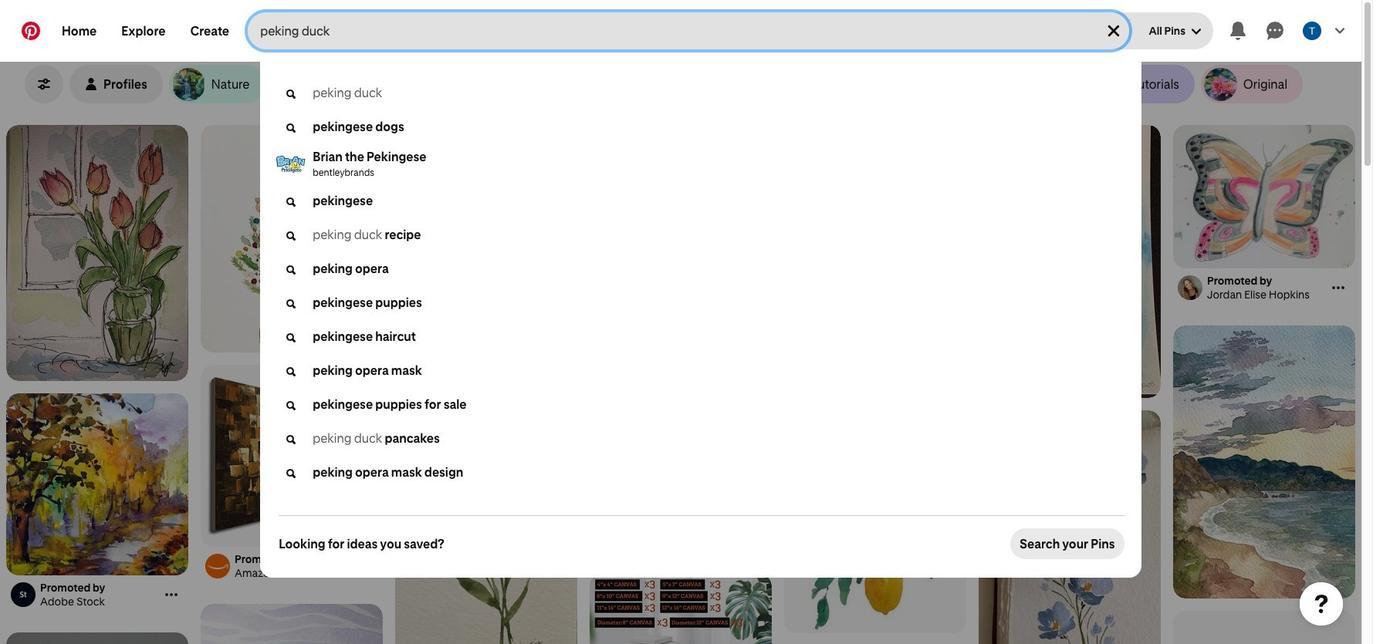 Task type: describe. For each thing, give the bounding box(es) containing it.
person image
[[85, 78, 97, 90]]

Search text field
[[260, 12, 1092, 49]]

this contains: dzl art a74962 large abstract canvas wall art for living room decoration abstract watercolor picture canvas prints painting for for office wall decor home decorations image
[[395, 125, 578, 289]]

tara schultz image
[[1303, 22, 1322, 40]]

https://i.pinimg.com/originals/e1/a9/48/e1a948a249737231a650e7b1ee041639.jpg image
[[6, 633, 188, 645]]

this contains: textured abstract oil paintings on canvas modern art decor for wall image
[[201, 365, 383, 547]]



Task type: vqa. For each thing, say whether or not it's contained in the screenshot.
left "Explore"
no



Task type: locate. For each thing, give the bounding box(es) containing it.
stock image: watercolor colorful bright textured abstract background handmade . mediterranean landscape . painting of the park in autumn , made in the technique of watercolors from nature image
[[6, 394, 188, 576]]

this contains: elevate your space with the magic of unique art. watercolor painting print by kenriotsart, art enthusiasts, fine art buyers, contemporary art collectors, art investors, art patrons, art galleries, art dealers, art auctions, art fairs, art exhibitions, art shows, art events, art commissions, corporate art buyers, interior designers, art consultants, art lovers, art investors, high net worth individuals (hnis) interested in art. kenriots.com image
[[1174, 326, 1356, 599]]

dropdown image
[[1192, 27, 1201, 36]]

custom watercolor art | gift ideas | friend gifts | shop small #watercolorart #butterflyart #shopsmall #giftideas #graduationgift image
[[1174, 125, 1356, 269]]

4x4, 5x7, 8x10, 9x12, 11x14, 12x16, round canvas with 12x12, 8x8, 3 of each, painting canvas for oil & acrylic paint image
[[590, 574, 772, 645]]

filter image
[[38, 78, 50, 90]]

this contains an image of: image
[[6, 125, 188, 381], [201, 125, 383, 353], [979, 125, 1161, 398], [395, 364, 578, 645], [784, 368, 967, 634], [590, 380, 772, 562], [979, 411, 1161, 645], [201, 605, 383, 645], [1174, 612, 1356, 645]]

list
[[0, 125, 1362, 645]]



